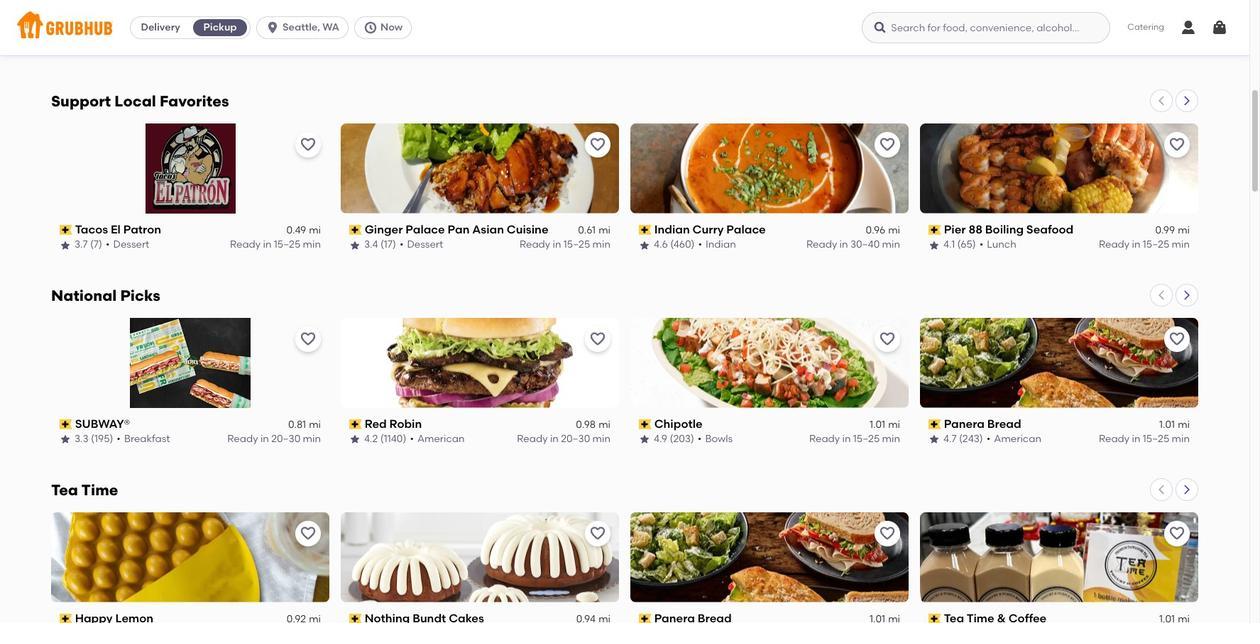 Task type: describe. For each thing, give the bounding box(es) containing it.
0.81
[[288, 419, 306, 431]]

min for panera bread
[[1172, 433, 1190, 446]]

ready in 10–20 min for breakfast
[[1099, 44, 1190, 56]]

1 horizontal spatial coffee
[[430, 28, 467, 42]]

pier 88 boiling seafood logo image
[[921, 123, 1199, 214]]

tea time
[[51, 481, 118, 499]]

0 horizontal spatial panera bread logo image
[[631, 513, 909, 603]]

0.61 mi
[[578, 225, 611, 237]]

ginger
[[365, 223, 403, 236]]

national picks
[[51, 287, 161, 304]]

subway®
[[75, 417, 130, 431]]

ready for pier 88 boiling seafood
[[1099, 239, 1130, 251]]

ready for tacos el patron
[[230, 239, 261, 251]]

• bowls
[[698, 433, 733, 446]]

wa
[[323, 21, 339, 33]]

red robin
[[365, 417, 422, 431]]

main navigation navigation
[[0, 0, 1250, 55]]

0.49 mi
[[287, 225, 321, 237]]

• for subway®
[[117, 433, 121, 446]]

3.7 (7)
[[75, 239, 102, 251]]

tacos
[[75, 223, 108, 236]]

ready for halwo kismayo grill
[[1099, 44, 1130, 56]]

red
[[365, 417, 387, 431]]

• american for red robin
[[410, 433, 465, 446]]

picks
[[120, 287, 161, 304]]

grill
[[1034, 28, 1057, 42]]

in for pier 88 boiling seafood
[[1133, 239, 1141, 251]]

mi for mod fresh
[[309, 30, 321, 42]]

3.4 (17)
[[364, 239, 396, 251]]

subway® logo image
[[130, 318, 251, 408]]

ready in 10–20 min for coffee and tea
[[520, 44, 611, 56]]

30–40
[[851, 239, 880, 251]]

star icon image for ginger palace pan asian cuisine
[[349, 240, 361, 251]]

ready for ginger palace pan asian cuisine
[[520, 239, 551, 251]]

subscription pass image for tacos el patron
[[60, 225, 72, 235]]

mi for indian curry palace
[[889, 225, 901, 237]]

red robin logo image
[[341, 318, 619, 408]]

4.1
[[944, 239, 955, 251]]

save this restaurant image for nothing bundt cakes logo save this restaurant "button"
[[590, 525, 607, 542]]

10–20 for coffee and tea
[[563, 44, 590, 56]]

3.3
[[75, 433, 89, 446]]

(460)
[[671, 239, 695, 251]]

4.1 (65)
[[944, 239, 976, 251]]

in for panera bread
[[1133, 433, 1141, 446]]

pan
[[448, 223, 470, 236]]

chipotle
[[655, 417, 703, 431]]

88
[[969, 223, 983, 236]]

star icon image for pier 88 boiling seafood
[[929, 240, 940, 251]]

ready in 20–30 min for red robin
[[517, 433, 611, 446]]

in for indian curry palace
[[840, 239, 848, 251]]

mi for ginger palace pan asian cuisine
[[599, 225, 611, 237]]

catering button
[[1118, 12, 1175, 44]]

4.2 (1140)
[[364, 433, 407, 446]]

0.49
[[287, 225, 306, 237]]

bowls
[[706, 433, 733, 446]]

0.99
[[1156, 225, 1176, 237]]

ready in 20–30 min down 1.35 in the top of the page
[[807, 44, 901, 56]]

dessert for el
[[113, 239, 149, 251]]

subscription pass image for tea time & coffee
[[349, 31, 362, 41]]

mi for tacos el patron
[[309, 225, 321, 237]]

pier 88 boiling seafood
[[944, 223, 1074, 236]]

mi for pier 88 boiling seafood
[[1178, 225, 1190, 237]]

in for subway®
[[261, 433, 269, 446]]

bread
[[988, 417, 1022, 431]]

(1140)
[[381, 433, 407, 446]]

1.01 for bread
[[1160, 419, 1176, 431]]

star icon image for red robin
[[349, 434, 361, 446]]

curry
[[693, 223, 724, 236]]

cuisine
[[507, 223, 549, 236]]

star icon image for panera bread
[[929, 434, 940, 446]]

caret left icon image for support local favorites
[[1156, 95, 1168, 106]]

patron
[[123, 223, 161, 236]]

1 vertical spatial coffee
[[349, 44, 382, 56]]

local
[[115, 92, 156, 110]]

save this restaurant image for indian curry palace logo's save this restaurant "button"
[[879, 136, 896, 153]]

ginger palace pan asian cuisine
[[365, 223, 549, 236]]

subscription pass image for panera
[[929, 420, 942, 430]]

in for tacos el patron
[[263, 239, 272, 251]]

delivery
[[141, 21, 180, 33]]

caret left icon image for tea time
[[1156, 484, 1168, 495]]

ready for red robin
[[517, 433, 548, 446]]

3.4
[[364, 239, 378, 251]]

• breakfast
[[117, 433, 170, 446]]

(195)
[[91, 433, 113, 446]]

save this restaurant button for indian curry palace logo
[[875, 132, 901, 158]]

min for indian curry palace
[[883, 239, 901, 251]]

1.47
[[1159, 30, 1176, 42]]

0.81 mi
[[288, 419, 321, 431]]

1.01 for fresh
[[291, 30, 306, 42]]

4.7
[[944, 433, 957, 446]]

(243)
[[960, 433, 984, 446]]

coffee and tea
[[349, 44, 423, 56]]

0.98 mi
[[576, 419, 611, 431]]

and
[[384, 44, 404, 56]]

• for pier 88 boiling seafood
[[980, 239, 984, 251]]

time for tea time & coffee
[[388, 28, 415, 42]]

pier
[[944, 223, 966, 236]]

ready for chipotle
[[810, 433, 840, 446]]

support
[[51, 92, 111, 110]]

4.9 (203)
[[654, 433, 695, 446]]

(203)
[[670, 433, 695, 446]]

tea time & coffee logo image
[[921, 513, 1199, 603]]

pickup
[[204, 21, 237, 33]]

• for indian curry palace
[[699, 239, 703, 251]]

4.9
[[654, 433, 668, 446]]

in for red robin
[[550, 433, 559, 446]]

min for pier 88 boiling seafood
[[1172, 239, 1190, 251]]

ready in 15–25 min for pan
[[520, 239, 611, 251]]

ready for panera bread
[[1099, 433, 1130, 446]]

mod
[[75, 28, 103, 42]]

save this restaurant button for tacos el patron logo
[[295, 132, 321, 158]]

subscription pass image for indian
[[639, 225, 652, 235]]

1 horizontal spatial 1.01 mi
[[870, 419, 901, 431]]

20–30 down 1.35 in the top of the page
[[851, 44, 880, 56]]

4.2
[[364, 433, 378, 446]]

mi for chipotle
[[889, 419, 901, 431]]

robin
[[390, 417, 422, 431]]

• dessert for palace
[[400, 239, 443, 251]]

15–25 for patron
[[274, 239, 301, 251]]

3.7
[[75, 239, 88, 251]]

halwo kismayo grill
[[944, 28, 1057, 42]]

1.35 mi
[[868, 30, 901, 42]]

caret right icon image for support local favorites
[[1182, 95, 1193, 106]]

min for mod fresh
[[303, 44, 321, 56]]

• for panera bread
[[987, 433, 991, 446]]

save this restaurant button for happy lemon logo
[[295, 521, 321, 547]]

• for chipotle
[[698, 433, 702, 446]]

• dessert for el
[[106, 239, 149, 251]]

• american for panera bread
[[987, 433, 1042, 446]]

save this restaurant image for ginger palace pan asian cuisine
[[590, 136, 607, 153]]

mod fresh
[[75, 28, 136, 42]]

save this restaurant button for pier 88 boiling seafood logo
[[1165, 132, 1190, 158]]

delivery button
[[131, 16, 190, 39]]

1.01 mi for bread
[[1160, 419, 1190, 431]]



Task type: locate. For each thing, give the bounding box(es) containing it.
dessert down ginger palace pan asian cuisine
[[407, 239, 443, 251]]

kismayo
[[983, 28, 1031, 42]]

subscription pass image for subway®
[[60, 420, 72, 430]]

svg image
[[1180, 19, 1198, 36], [266, 21, 280, 35]]

tea
[[365, 28, 385, 42], [406, 44, 423, 56], [51, 481, 78, 499]]

subscription pass image for pier 88 boiling seafood
[[929, 225, 942, 235]]

tea down 3.3
[[51, 481, 78, 499]]

tea time & coffee
[[365, 28, 467, 42]]

fresh
[[106, 28, 136, 42]]

1 horizontal spatial • american
[[987, 433, 1042, 446]]

2 vertical spatial caret left icon image
[[1156, 484, 1168, 495]]

happy lemon logo image
[[51, 513, 330, 603]]

1.01
[[291, 30, 306, 42], [870, 419, 886, 431], [1160, 419, 1176, 431]]

star icon image left 4.7
[[929, 434, 940, 446]]

0 horizontal spatial dessert
[[113, 239, 149, 251]]

time down (195)
[[81, 481, 118, 499]]

save this restaurant image for save this restaurant "button" associated with chipotle logo
[[879, 331, 896, 348]]

subscription pass image for halwo kismayo grill
[[929, 31, 942, 41]]

0 horizontal spatial • dessert
[[106, 239, 149, 251]]

0 vertical spatial caret left icon image
[[1156, 95, 1168, 106]]

&
[[418, 28, 427, 42]]

breakfast down the halwo
[[929, 44, 975, 56]]

seattle, wa
[[283, 21, 339, 33]]

0 horizontal spatial svg image
[[364, 21, 378, 35]]

0 horizontal spatial breakfast
[[124, 433, 170, 446]]

• for ginger palace pan asian cuisine
[[400, 239, 404, 251]]

• american down the 'robin'
[[410, 433, 465, 446]]

15–25 for boiling
[[1143, 239, 1170, 251]]

0 vertical spatial caret right icon image
[[1182, 95, 1193, 106]]

subscription pass image for red
[[349, 420, 362, 430]]

ready
[[228, 44, 258, 56], [520, 44, 550, 56], [807, 44, 838, 56], [1099, 44, 1130, 56], [230, 239, 261, 251], [520, 239, 551, 251], [807, 239, 838, 251], [1099, 239, 1130, 251], [228, 433, 258, 446], [517, 433, 548, 446], [810, 433, 840, 446], [1099, 433, 1130, 446]]

• down panera bread
[[987, 433, 991, 446]]

•
[[106, 239, 110, 251], [400, 239, 404, 251], [699, 239, 703, 251], [980, 239, 984, 251], [117, 433, 121, 446], [410, 433, 414, 446], [698, 433, 702, 446], [987, 433, 991, 446]]

1 horizontal spatial 1.01
[[870, 419, 886, 431]]

20–30 down 0.81
[[271, 433, 301, 446]]

save this restaurant image for right 'panera bread logo' save this restaurant "button"
[[1169, 331, 1186, 348]]

panera bread logo image
[[921, 318, 1199, 408], [631, 513, 909, 603]]

1 caret left icon image from the top
[[1156, 95, 1168, 106]]

2 horizontal spatial svg image
[[1212, 19, 1229, 36]]

2 vertical spatial tea
[[51, 481, 78, 499]]

caret left icon image
[[1156, 95, 1168, 106], [1156, 290, 1168, 301], [1156, 484, 1168, 495]]

seafood
[[1027, 223, 1074, 236]]

mi for halwo kismayo grill
[[1178, 30, 1190, 42]]

0 horizontal spatial indian
[[655, 223, 690, 236]]

save this restaurant button
[[295, 132, 321, 158], [585, 132, 611, 158], [875, 132, 901, 158], [1165, 132, 1190, 158], [295, 326, 321, 352], [585, 326, 611, 352], [875, 326, 901, 352], [1165, 326, 1190, 352], [295, 521, 321, 547], [585, 521, 611, 547], [875, 521, 901, 547], [1165, 521, 1190, 547]]

20–30 for mod fresh
[[271, 44, 301, 56]]

1 vertical spatial panera bread logo image
[[631, 513, 909, 603]]

ready for mod fresh
[[228, 44, 258, 56]]

indian curry palace
[[655, 223, 766, 236]]

panera
[[944, 417, 985, 431]]

svg image inside seattle, wa button
[[266, 21, 280, 35]]

national
[[51, 287, 117, 304]]

save this restaurant image for tacos el patron logo save this restaurant "button"
[[300, 136, 317, 153]]

breakfast
[[929, 44, 975, 56], [124, 433, 170, 446]]

0.96 mi
[[866, 225, 901, 237]]

coffee
[[430, 28, 467, 42], [349, 44, 382, 56]]

(7)
[[90, 239, 102, 251]]

• right (203)
[[698, 433, 702, 446]]

star icon image for indian curry palace
[[639, 240, 651, 251]]

2 • american from the left
[[987, 433, 1042, 446]]

ready for indian curry palace
[[807, 239, 838, 251]]

breakfast right (195)
[[124, 433, 170, 446]]

subscription pass image for mod
[[60, 31, 72, 41]]

• for red robin
[[410, 433, 414, 446]]

save this restaurant image for subway®
[[300, 331, 317, 348]]

min for red robin
[[593, 433, 611, 446]]

1 horizontal spatial breakfast
[[929, 44, 975, 56]]

• indian
[[699, 239, 736, 251]]

save this restaurant button for nothing bundt cakes logo
[[585, 521, 611, 547]]

0 horizontal spatial tea
[[51, 481, 78, 499]]

mi for panera bread
[[1178, 419, 1190, 431]]

star icon image for tacos el patron
[[60, 240, 71, 251]]

save this restaurant button for chipotle logo
[[875, 326, 901, 352]]

subscription pass image for chipotle
[[639, 420, 652, 430]]

now
[[381, 21, 403, 33]]

0 vertical spatial tea
[[365, 28, 385, 42]]

star icon image left 3.4
[[349, 240, 361, 251]]

mi for red robin
[[599, 419, 611, 431]]

20–30 down seattle,
[[271, 44, 301, 56]]

save this restaurant image for red robin
[[590, 331, 607, 348]]

mi
[[309, 30, 321, 42], [889, 30, 901, 42], [1178, 30, 1190, 42], [309, 225, 321, 237], [599, 225, 611, 237], [889, 225, 901, 237], [1178, 225, 1190, 237], [309, 419, 321, 431], [599, 419, 611, 431], [889, 419, 901, 431], [1178, 419, 1190, 431]]

2 horizontal spatial 1.01
[[1160, 419, 1176, 431]]

seattle, wa button
[[256, 16, 354, 39]]

1 horizontal spatial • dessert
[[400, 239, 443, 251]]

save this restaurant button for 'panera bread logo' to the left
[[875, 521, 901, 547]]

ready in 30–40 min
[[807, 239, 901, 251]]

boiling
[[986, 223, 1024, 236]]

1 • dessert from the left
[[106, 239, 149, 251]]

in for mod fresh
[[261, 44, 269, 56]]

dessert for palace
[[407, 239, 443, 251]]

min for halwo kismayo grill
[[1172, 44, 1190, 56]]

0.98
[[576, 419, 596, 431]]

0 horizontal spatial coffee
[[349, 44, 382, 56]]

ginger palace pan asian cuisine logo image
[[341, 123, 619, 214]]

4.7 (243)
[[944, 433, 984, 446]]

4.6 (460)
[[654, 239, 695, 251]]

• american
[[410, 433, 465, 446], [987, 433, 1042, 446]]

1.47 mi
[[1159, 30, 1190, 42]]

20–30 down the 0.98
[[561, 433, 590, 446]]

0 horizontal spatial ready in 10–20 min
[[520, 44, 611, 56]]

tacos el patron
[[75, 223, 161, 236]]

star icon image for subway®
[[60, 434, 71, 446]]

1.35
[[868, 30, 886, 42]]

1 vertical spatial time
[[81, 481, 118, 499]]

0 vertical spatial coffee
[[430, 28, 467, 42]]

1 vertical spatial indian
[[706, 239, 736, 251]]

indian down indian curry palace
[[706, 239, 736, 251]]

1 horizontal spatial tea
[[365, 28, 385, 42]]

asian
[[473, 223, 504, 236]]

save this restaurant button for ginger palace pan asian cuisine logo
[[585, 132, 611, 158]]

• down curry
[[699, 239, 703, 251]]

save this restaurant image
[[590, 136, 607, 153], [300, 331, 317, 348], [590, 331, 607, 348], [300, 525, 317, 542]]

indian up 4.6 (460) at top
[[655, 223, 690, 236]]

2 horizontal spatial 1.01 mi
[[1160, 419, 1190, 431]]

3.3 (195)
[[75, 433, 113, 446]]

ready in 15–25 min for boiling
[[1099, 239, 1190, 251]]

0 horizontal spatial svg image
[[266, 21, 280, 35]]

• right (7)
[[106, 239, 110, 251]]

pickup button
[[190, 16, 250, 39]]

• dessert right (17)
[[400, 239, 443, 251]]

star icon image left 3.7
[[60, 240, 71, 251]]

1 vertical spatial tea
[[406, 44, 423, 56]]

american
[[60, 44, 107, 56], [639, 44, 687, 56], [418, 433, 465, 446], [995, 433, 1042, 446]]

subscription pass image for ginger
[[349, 225, 362, 235]]

caret right icon image for national picks
[[1182, 290, 1193, 301]]

tacos el patron logo image
[[145, 123, 235, 214]]

subscription pass image inside tea time & coffee link
[[349, 31, 362, 41]]

caret right icon image for tea time
[[1182, 484, 1193, 495]]

palace up • indian on the right top
[[727, 223, 766, 236]]

svg image right 1.47
[[1180, 19, 1198, 36]]

2 vertical spatial caret right icon image
[[1182, 484, 1193, 495]]

1 vertical spatial caret right icon image
[[1182, 290, 1193, 301]]

(17)
[[381, 239, 396, 251]]

2 caret right icon image from the top
[[1182, 290, 1193, 301]]

mi for subway®
[[309, 419, 321, 431]]

ready in 20–30 min for mod fresh
[[228, 44, 321, 56]]

save this restaurant image for save this restaurant "button" corresponding to 'panera bread logo' to the left
[[879, 525, 896, 542]]

ready in 10–20 min
[[520, 44, 611, 56], [1099, 44, 1190, 56]]

dessert down patron
[[113, 239, 149, 251]]

palace
[[406, 223, 445, 236], [727, 223, 766, 236]]

tea up the coffee and tea
[[365, 28, 385, 42]]

1.01 mi for fresh
[[291, 30, 321, 42]]

catering
[[1128, 22, 1165, 32]]

star icon image left the 4.6
[[639, 240, 651, 251]]

halwo
[[944, 28, 980, 42]]

0.99 mi
[[1156, 225, 1190, 237]]

ready in 20–30 min
[[228, 44, 321, 56], [807, 44, 901, 56], [228, 433, 321, 446], [517, 433, 611, 446]]

coffee right &
[[430, 28, 467, 42]]

nothing bundt cakes logo image
[[341, 513, 619, 603]]

indian curry palace logo image
[[631, 123, 909, 214]]

• dessert
[[106, 239, 149, 251], [400, 239, 443, 251]]

el
[[111, 223, 121, 236]]

1 horizontal spatial svg image
[[874, 21, 888, 35]]

2 horizontal spatial tea
[[406, 44, 423, 56]]

tea time & coffee link
[[349, 28, 611, 44]]

• lunch
[[980, 239, 1017, 251]]

seattle,
[[283, 21, 320, 33]]

ready in 15–25 min
[[230, 239, 321, 251], [520, 239, 611, 251], [1099, 239, 1190, 251], [810, 433, 901, 446], [1099, 433, 1190, 446]]

1 vertical spatial breakfast
[[124, 433, 170, 446]]

1 caret right icon image from the top
[[1182, 95, 1193, 106]]

tea inside tea time & coffee link
[[365, 28, 385, 42]]

2 caret left icon image from the top
[[1156, 290, 1168, 301]]

1.01 mi
[[291, 30, 321, 42], [870, 419, 901, 431], [1160, 419, 1190, 431]]

ready in 15–25 min for patron
[[230, 239, 321, 251]]

save this restaurant image
[[300, 136, 317, 153], [879, 136, 896, 153], [1169, 136, 1186, 153], [879, 331, 896, 348], [1169, 331, 1186, 348], [590, 525, 607, 542], [879, 525, 896, 542], [1169, 525, 1186, 542]]

• american down bread
[[987, 433, 1042, 446]]

1 horizontal spatial dessert
[[407, 239, 443, 251]]

subscription pass image
[[60, 31, 72, 41], [349, 225, 362, 235], [639, 225, 652, 235], [349, 420, 362, 430], [929, 420, 942, 430], [349, 614, 362, 624], [639, 614, 652, 624]]

0.96
[[866, 225, 886, 237]]

panera bread
[[944, 417, 1022, 431]]

0.61
[[578, 225, 596, 237]]

1 vertical spatial caret left icon image
[[1156, 290, 1168, 301]]

0 vertical spatial indian
[[655, 223, 690, 236]]

4.6
[[654, 239, 668, 251]]

0 horizontal spatial 10–20
[[563, 44, 590, 56]]

15–25
[[274, 239, 301, 251], [564, 239, 590, 251], [1143, 239, 1170, 251], [854, 433, 880, 446], [1143, 433, 1170, 446]]

20–30 for subway®
[[271, 433, 301, 446]]

coffee left and
[[349, 44, 382, 56]]

in for chipotle
[[843, 433, 851, 446]]

1 horizontal spatial ready in 10–20 min
[[1099, 44, 1190, 56]]

1 dessert from the left
[[113, 239, 149, 251]]

20–30 for red robin
[[561, 433, 590, 446]]

palace left pan
[[406, 223, 445, 236]]

• right (17)
[[400, 239, 404, 251]]

min for subway®
[[303, 433, 321, 446]]

ready in 20–30 min for subway®
[[228, 433, 321, 446]]

15–25 for pan
[[564, 239, 590, 251]]

lunch
[[987, 239, 1017, 251]]

save this restaurant button for subway® logo
[[295, 326, 321, 352]]

save this restaurant button for right 'panera bread logo'
[[1165, 326, 1190, 352]]

1 horizontal spatial palace
[[727, 223, 766, 236]]

1 horizontal spatial time
[[388, 28, 415, 42]]

1 10–20 from the left
[[563, 44, 590, 56]]

2 palace from the left
[[727, 223, 766, 236]]

3 caret left icon image from the top
[[1156, 484, 1168, 495]]

1 horizontal spatial 10–20
[[1143, 44, 1170, 56]]

1 horizontal spatial panera bread logo image
[[921, 318, 1199, 408]]

1 horizontal spatial svg image
[[1180, 19, 1198, 36]]

save this restaurant image for save this restaurant "button" corresponding to tea time & coffee logo
[[1169, 525, 1186, 542]]

0 horizontal spatial time
[[81, 481, 118, 499]]

0 vertical spatial time
[[388, 28, 415, 42]]

1 ready in 10–20 min from the left
[[520, 44, 611, 56]]

0 horizontal spatial palace
[[406, 223, 445, 236]]

star icon image for chipotle
[[639, 434, 651, 446]]

save this restaurant button for the red robin logo
[[585, 326, 611, 352]]

2 10–20 from the left
[[1143, 44, 1170, 56]]

Search for food, convenience, alcohol... search field
[[862, 12, 1111, 43]]

support local favorites
[[51, 92, 229, 110]]

1 • american from the left
[[410, 433, 465, 446]]

• dessert down the tacos el patron
[[106, 239, 149, 251]]

in
[[261, 44, 269, 56], [553, 44, 561, 56], [840, 44, 849, 56], [1132, 44, 1141, 56], [263, 239, 272, 251], [553, 239, 561, 251], [840, 239, 848, 251], [1133, 239, 1141, 251], [261, 433, 269, 446], [550, 433, 559, 446], [843, 433, 851, 446], [1133, 433, 1141, 446]]

ready in 20–30 min down seattle,
[[228, 44, 321, 56]]

caret left icon image for national picks
[[1156, 290, 1168, 301]]

ready in 20–30 min down the 0.98
[[517, 433, 611, 446]]

star icon image left 4.1
[[929, 240, 940, 251]]

• down the 'robin'
[[410, 433, 414, 446]]

star icon image left 4.9
[[639, 434, 651, 446]]

star icon image
[[60, 240, 71, 251], [349, 240, 361, 251], [639, 240, 651, 251], [929, 240, 940, 251], [60, 434, 71, 446], [349, 434, 361, 446], [639, 434, 651, 446], [929, 434, 940, 446]]

3 caret right icon image from the top
[[1182, 484, 1193, 495]]

(65)
[[958, 239, 976, 251]]

0 vertical spatial breakfast
[[929, 44, 975, 56]]

0 vertical spatial panera bread logo image
[[921, 318, 1199, 408]]

now button
[[354, 16, 418, 39]]

min for tacos el patron
[[303, 239, 321, 251]]

tea down tea time & coffee
[[406, 44, 423, 56]]

svg image inside 'now' button
[[364, 21, 378, 35]]

favorites
[[160, 92, 229, 110]]

in for ginger palace pan asian cuisine
[[553, 239, 561, 251]]

0 horizontal spatial • american
[[410, 433, 465, 446]]

ready in 20–30 min down 0.81
[[228, 433, 321, 446]]

tea for tea time & coffee
[[365, 28, 385, 42]]

save this restaurant image for save this restaurant "button" associated with pier 88 boiling seafood logo
[[1169, 136, 1186, 153]]

• right (65)
[[980, 239, 984, 251]]

star icon image left 3.3
[[60, 434, 71, 446]]

• right (195)
[[117, 433, 121, 446]]

time up and
[[388, 28, 415, 42]]

min for ginger palace pan asian cuisine
[[593, 239, 611, 251]]

time
[[388, 28, 415, 42], [81, 481, 118, 499]]

time for tea time
[[81, 481, 118, 499]]

in for halwo kismayo grill
[[1132, 44, 1141, 56]]

0 horizontal spatial 1.01
[[291, 30, 306, 42]]

2 dessert from the left
[[407, 239, 443, 251]]

tea for tea time
[[51, 481, 78, 499]]

1 palace from the left
[[406, 223, 445, 236]]

2 ready in 10–20 min from the left
[[1099, 44, 1190, 56]]

1 horizontal spatial indian
[[706, 239, 736, 251]]

subscription pass image
[[349, 31, 362, 41], [929, 31, 942, 41], [60, 225, 72, 235], [929, 225, 942, 235], [60, 420, 72, 430], [639, 420, 652, 430], [60, 614, 72, 624], [929, 614, 942, 624]]

0 horizontal spatial 1.01 mi
[[291, 30, 321, 42]]

svg image left seattle,
[[266, 21, 280, 35]]

star icon image left 4.2
[[349, 434, 361, 446]]

min for chipotle
[[883, 433, 901, 446]]

caret right icon image
[[1182, 95, 1193, 106], [1182, 290, 1193, 301], [1182, 484, 1193, 495]]

svg image
[[1212, 19, 1229, 36], [364, 21, 378, 35], [874, 21, 888, 35]]

chipotle logo image
[[631, 318, 909, 408]]

2 • dessert from the left
[[400, 239, 443, 251]]



Task type: vqa. For each thing, say whether or not it's contained in the screenshot.


